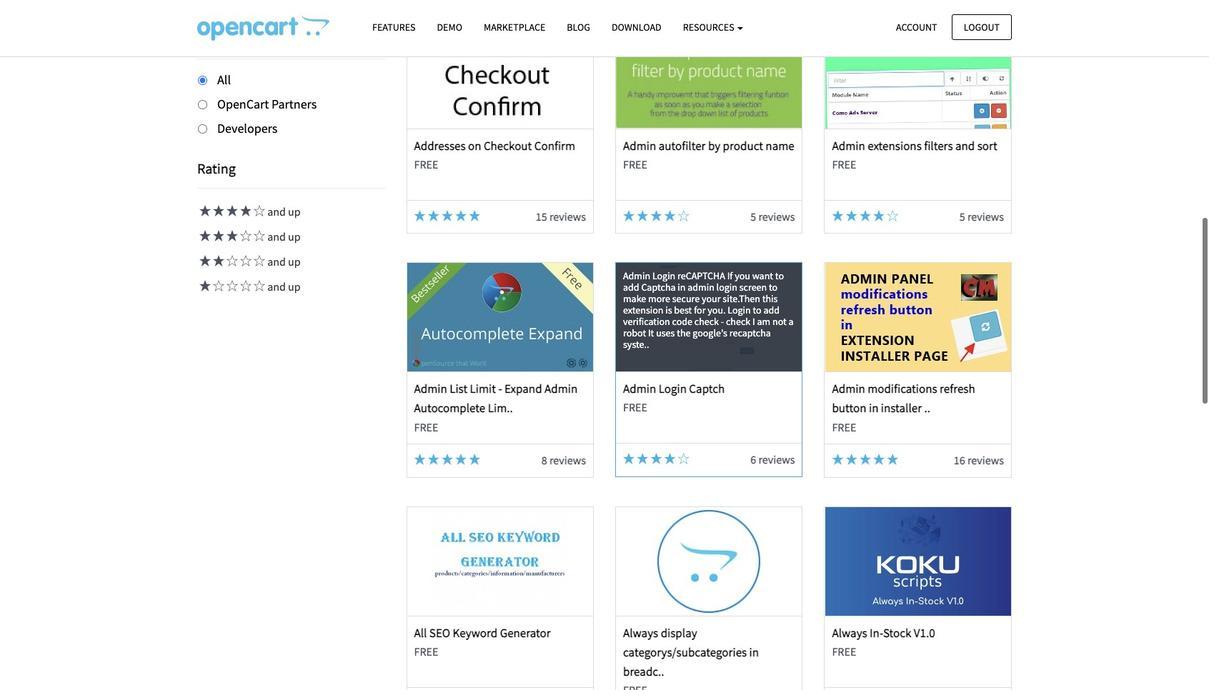 Task type: describe. For each thing, give the bounding box(es) containing it.
0 vertical spatial add
[[623, 281, 639, 294]]

features
[[372, 21, 416, 34]]

checkout
[[484, 138, 532, 153]]

keyword
[[453, 625, 498, 641]]

a
[[789, 315, 794, 328]]

always for always in-stock v1.0 free
[[832, 625, 868, 641]]

and up for second and up link from the bottom
[[265, 255, 301, 269]]

download link
[[601, 15, 672, 40]]

all seo keyword generator image
[[407, 507, 593, 616]]

1 horizontal spatial add
[[764, 304, 780, 317]]

to right screen
[[769, 281, 778, 294]]

it
[[648, 327, 654, 340]]

autocomplete
[[414, 401, 486, 416]]

all for all seo keyword generator free
[[414, 625, 427, 641]]

3 and up link from the top
[[197, 255, 301, 269]]

admin login recaptcha if you want to add captcha in admin login screen to make more secure your site.then this extension is best for you. login to add verification code check - check i am not a robot it uses the google's recaptcha syste..
[[623, 270, 794, 351]]

16
[[954, 453, 966, 468]]

categorys/subcategories
[[623, 645, 747, 660]]

1 vertical spatial login
[[728, 304, 751, 317]]

captcha
[[641, 281, 676, 294]]

robot
[[623, 327, 646, 340]]

admin modifications refresh button in installer .. link
[[832, 381, 976, 416]]

modifications
[[868, 381, 938, 397]]

addresses on checkout confirm free
[[414, 138, 576, 171]]

you
[[735, 270, 750, 283]]

filters
[[924, 138, 953, 153]]

free inside the admin login captch free
[[623, 401, 648, 415]]

8
[[542, 453, 547, 468]]

syste..
[[623, 338, 649, 351]]

in inside admin login recaptcha if you want to add captcha in admin login screen to make more secure your site.then this extension is best for you. login to add verification code check - check i am not a robot it uses the google's recaptcha syste..
[[678, 281, 686, 294]]

15
[[536, 209, 547, 223]]

admin for free
[[623, 381, 656, 397]]

rating
[[197, 160, 236, 178]]

reviews for admin list limit - expand admin autocomplete lim..
[[550, 453, 586, 468]]

16 reviews
[[954, 453, 1004, 468]]

recaptcha
[[678, 270, 725, 283]]

your
[[702, 293, 721, 305]]

marketplace link
[[473, 15, 556, 40]]

breadc..
[[623, 664, 664, 680]]

is
[[666, 304, 672, 317]]

account link
[[884, 14, 950, 40]]

reviews for admin autofilter by product name
[[759, 209, 795, 223]]

admin modifications refresh button in installer .. image
[[825, 263, 1011, 372]]

logout link
[[952, 14, 1012, 40]]

free inside 'admin modifications refresh button in installer .. free'
[[832, 420, 857, 434]]

free inside admin list limit - expand admin autocomplete lim.. free
[[414, 420, 438, 434]]

admin extensions filters and sort image
[[825, 20, 1011, 128]]

admin
[[688, 281, 715, 294]]

if
[[727, 270, 733, 283]]

sort
[[978, 138, 998, 153]]

captch
[[689, 381, 725, 397]]

features link
[[362, 15, 426, 40]]

product
[[723, 138, 763, 153]]

5 reviews for sort
[[960, 209, 1004, 223]]

seo
[[429, 625, 450, 641]]

code
[[672, 315, 693, 328]]

autofilter
[[659, 138, 706, 153]]

and up for 1st and up link from the bottom
[[265, 280, 301, 294]]

8 reviews
[[542, 453, 586, 468]]

stock
[[883, 625, 912, 641]]

admin modifications refresh button in installer .. free
[[832, 381, 976, 434]]

- inside admin list limit - expand admin autocomplete lim.. free
[[499, 381, 502, 397]]

account
[[896, 20, 938, 33]]

2 and up link from the top
[[197, 230, 301, 244]]

opencart
[[217, 96, 269, 112]]

recaptcha
[[730, 327, 771, 340]]

and up for second and up link from the top
[[265, 230, 301, 244]]

expand
[[505, 381, 542, 397]]

site.then
[[723, 293, 761, 305]]

v1.0
[[914, 625, 936, 641]]

button
[[832, 401, 867, 416]]

admin login recaptcha if you want to add captcha in admin login screen to make more secure your site.then this extension is best for you. login to add verification code check - check i am not a robot it uses the google's recaptcha syste.. link
[[616, 263, 802, 372]]

logout
[[964, 20, 1000, 33]]

make
[[623, 293, 646, 305]]

screen
[[740, 281, 767, 294]]

to right want
[[775, 270, 784, 283]]

1 check from the left
[[695, 315, 719, 328]]

up for 1st and up link from the bottom
[[288, 280, 301, 294]]

and up for 4th and up link from the bottom
[[265, 205, 301, 219]]

always in-stock v1.0 image
[[825, 507, 1011, 616]]

..
[[925, 401, 931, 416]]

always display categorys/subcategories in breadc.. link
[[623, 625, 759, 680]]

6 reviews
[[751, 453, 795, 467]]

admin for product
[[623, 138, 656, 153]]

to left this
[[753, 304, 762, 317]]

always in-stock v1.0 link
[[832, 625, 936, 641]]

download
[[612, 21, 662, 34]]

reviews for addresses on checkout confirm
[[550, 209, 586, 223]]

always display categorys/subcategories in breadc.. image
[[616, 507, 802, 616]]

0 vertical spatial by
[[264, 30, 279, 48]]

i
[[753, 315, 755, 328]]

generator
[[500, 625, 551, 641]]



Task type: vqa. For each thing, say whether or not it's contained in the screenshot.
"you"
yes



Task type: locate. For each thing, give the bounding box(es) containing it.
5 reviews down sort
[[960, 209, 1004, 223]]

2 5 reviews from the left
[[960, 209, 1004, 223]]

1 horizontal spatial in
[[750, 645, 759, 660]]

admin list limit - expand admin autocomplete lim.. free
[[414, 381, 578, 434]]

free inside all seo keyword generator free
[[414, 645, 438, 659]]

addresses
[[414, 138, 466, 153]]

list
[[450, 381, 468, 397]]

all seo keyword generator free
[[414, 625, 551, 659]]

and inside admin extensions filters and sort free
[[956, 138, 975, 153]]

in left admin
[[678, 281, 686, 294]]

all seo keyword generator link
[[414, 625, 551, 641]]

admin for and
[[832, 138, 865, 153]]

5 reviews up want
[[751, 209, 795, 223]]

4 and up link from the top
[[197, 280, 301, 294]]

reviews for admin extensions filters and sort
[[968, 209, 1004, 223]]

extension
[[623, 304, 664, 317]]

15 reviews
[[536, 209, 586, 223]]

5 for and
[[960, 209, 966, 223]]

for
[[694, 304, 706, 317]]

free inside admin autofilter by product name free
[[623, 157, 648, 171]]

and up link
[[197, 205, 301, 219], [197, 230, 301, 244], [197, 255, 301, 269], [197, 280, 301, 294]]

1 horizontal spatial all
[[414, 625, 427, 641]]

0 horizontal spatial check
[[695, 315, 719, 328]]

by inside admin autofilter by product name free
[[708, 138, 721, 153]]

admin autofilter by product name free
[[623, 138, 795, 171]]

all left seo
[[414, 625, 427, 641]]

admin up autocomplete
[[414, 381, 447, 397]]

add up extension
[[623, 281, 639, 294]]

opencart partners
[[217, 96, 317, 112]]

resources
[[683, 21, 737, 34]]

0 horizontal spatial by
[[264, 30, 279, 48]]

star light image
[[211, 205, 224, 217], [664, 210, 676, 221], [832, 210, 844, 221], [846, 210, 858, 221], [860, 210, 871, 221], [197, 230, 211, 242], [211, 230, 224, 242], [651, 453, 662, 465], [414, 454, 426, 465], [428, 454, 439, 465], [442, 454, 453, 465], [469, 454, 481, 465], [860, 454, 871, 465], [887, 454, 899, 465]]

developed
[[197, 30, 261, 48]]

admin list limit - expand admin autocomplete lim.. link
[[414, 381, 578, 416]]

reviews
[[550, 209, 586, 223], [759, 209, 795, 223], [968, 209, 1004, 223], [759, 453, 795, 467], [550, 453, 586, 468], [968, 453, 1004, 468]]

star light o image
[[252, 205, 265, 217], [678, 210, 690, 221], [887, 210, 899, 221], [252, 230, 265, 242], [252, 255, 265, 267], [211, 280, 224, 292], [224, 280, 238, 292], [238, 280, 252, 292], [252, 280, 265, 292]]

reviews for admin login captch
[[759, 453, 795, 467]]

up for 4th and up link from the bottom
[[288, 205, 301, 219]]

display
[[661, 625, 697, 641]]

demo link
[[426, 15, 473, 40]]

always in-stock v1.0 free
[[832, 625, 936, 659]]

you.
[[708, 304, 726, 317]]

0 horizontal spatial add
[[623, 281, 639, 294]]

admin for button
[[832, 381, 865, 397]]

up for second and up link from the top
[[288, 230, 301, 244]]

1 horizontal spatial 5
[[960, 209, 966, 223]]

in inside always display categorys/subcategories in breadc..
[[750, 645, 759, 660]]

admin for -
[[414, 381, 447, 397]]

0 vertical spatial -
[[721, 315, 724, 328]]

always left display
[[623, 625, 659, 641]]

this
[[763, 293, 778, 305]]

by right developed
[[264, 30, 279, 48]]

addresses on checkout confirm image
[[407, 20, 593, 128]]

1 horizontal spatial by
[[708, 138, 721, 153]]

2 and up from the top
[[265, 230, 301, 244]]

all for all
[[217, 71, 231, 88]]

1 vertical spatial all
[[414, 625, 427, 641]]

1 and up link from the top
[[197, 205, 301, 219]]

by left product
[[708, 138, 721, 153]]

uses
[[656, 327, 675, 340]]

1 up from the top
[[288, 205, 301, 219]]

always
[[623, 625, 659, 641], [832, 625, 868, 641]]

- inside admin login recaptcha if you want to add captcha in admin login screen to make more secure your site.then this extension is best for you. login to add verification code check - check i am not a robot it uses the google's recaptcha syste..
[[721, 315, 724, 328]]

free inside admin extensions filters and sort free
[[832, 157, 857, 171]]

reviews right 15
[[550, 209, 586, 223]]

5 reviews for name
[[751, 209, 795, 223]]

reviews up want
[[759, 209, 795, 223]]

2 check from the left
[[726, 315, 751, 328]]

login for captch
[[659, 381, 687, 397]]

0 horizontal spatial 5 reviews
[[751, 209, 795, 223]]

login left captch
[[659, 381, 687, 397]]

free inside addresses on checkout confirm free
[[414, 157, 438, 171]]

free inside always in-stock v1.0 free
[[832, 645, 857, 659]]

not
[[773, 315, 787, 328]]

always left in-
[[832, 625, 868, 641]]

-
[[721, 315, 724, 328], [499, 381, 502, 397]]

in
[[678, 281, 686, 294], [869, 401, 879, 416], [750, 645, 759, 660]]

admin inside admin login recaptcha if you want to add captcha in admin login screen to make more secure your site.then this extension is best for you. login to add verification code check - check i am not a robot it uses the google's recaptcha syste..
[[623, 270, 651, 283]]

login inside the admin login captch free
[[659, 381, 687, 397]]

1 horizontal spatial always
[[832, 625, 868, 641]]

1 vertical spatial by
[[708, 138, 721, 153]]

admin left autofilter
[[623, 138, 656, 153]]

admin login captch image
[[616, 263, 802, 372]]

limit
[[470, 381, 496, 397]]

6
[[751, 453, 756, 467]]

admin autofilter by product name link
[[623, 138, 795, 153]]

resources link
[[672, 15, 754, 40]]

blog link
[[556, 15, 601, 40]]

star light o image
[[238, 230, 252, 242], [224, 255, 238, 267], [238, 255, 252, 267], [678, 453, 690, 465]]

best
[[674, 304, 692, 317]]

5
[[751, 209, 756, 223], [960, 209, 966, 223]]

reviews right 8
[[550, 453, 586, 468]]

the
[[677, 327, 691, 340]]

add right i at the top of the page
[[764, 304, 780, 317]]

admin extensions filters and sort free
[[832, 138, 998, 171]]

5 reviews
[[751, 209, 795, 223], [960, 209, 1004, 223]]

admin right expand
[[545, 381, 578, 397]]

extensions
[[868, 138, 922, 153]]

login
[[653, 270, 676, 283], [728, 304, 751, 317], [659, 381, 687, 397]]

all
[[217, 71, 231, 88], [414, 625, 427, 641]]

3 and up from the top
[[265, 255, 301, 269]]

2 vertical spatial login
[[659, 381, 687, 397]]

2 vertical spatial in
[[750, 645, 759, 660]]

secure
[[672, 293, 700, 305]]

refresh
[[940, 381, 976, 397]]

0 vertical spatial in
[[678, 281, 686, 294]]

1 5 from the left
[[751, 209, 756, 223]]

1 vertical spatial -
[[499, 381, 502, 397]]

0 vertical spatial all
[[217, 71, 231, 88]]

5 for product
[[751, 209, 756, 223]]

all inside all seo keyword generator free
[[414, 625, 427, 641]]

login left i at the top of the page
[[728, 304, 751, 317]]

by
[[264, 30, 279, 48], [708, 138, 721, 153]]

always for always display categorys/subcategories in breadc..
[[623, 625, 659, 641]]

google's
[[693, 327, 728, 340]]

1 5 reviews from the left
[[751, 209, 795, 223]]

want
[[752, 270, 773, 283]]

None radio
[[198, 76, 207, 85], [198, 100, 207, 109], [198, 124, 207, 133], [198, 76, 207, 85], [198, 100, 207, 109], [198, 124, 207, 133]]

in right categorys/subcategories
[[750, 645, 759, 660]]

admin extensions filters and sort link
[[832, 138, 998, 153]]

always display categorys/subcategories in breadc..
[[623, 625, 759, 680]]

addresses on checkout confirm link
[[414, 138, 576, 153]]

admin left the extensions
[[832, 138, 865, 153]]

admin login captch free
[[623, 381, 725, 415]]

admin down syste..
[[623, 381, 656, 397]]

1 always from the left
[[623, 625, 659, 641]]

0 horizontal spatial in
[[678, 281, 686, 294]]

developers
[[217, 120, 278, 136]]

reviews down sort
[[968, 209, 1004, 223]]

admin up button
[[832, 381, 865, 397]]

marketplace
[[484, 21, 546, 34]]

0 vertical spatial login
[[653, 270, 676, 283]]

and up
[[265, 205, 301, 219], [265, 230, 301, 244], [265, 255, 301, 269], [265, 280, 301, 294]]

0 horizontal spatial 5
[[751, 209, 756, 223]]

in right button
[[869, 401, 879, 416]]

2 up from the top
[[288, 230, 301, 244]]

reviews right 16
[[968, 453, 1004, 468]]

admin inside 'admin modifications refresh button in installer .. free'
[[832, 381, 865, 397]]

1 horizontal spatial check
[[726, 315, 751, 328]]

admin list limit - expand admin autocomplete lim.. image
[[407, 263, 593, 372]]

partners
[[272, 96, 317, 112]]

1 and up from the top
[[265, 205, 301, 219]]

login
[[717, 281, 738, 294]]

free
[[414, 157, 438, 171], [623, 157, 648, 171], [832, 157, 857, 171], [623, 401, 648, 415], [414, 420, 438, 434], [832, 420, 857, 434], [414, 645, 438, 659], [832, 645, 857, 659]]

blog
[[567, 21, 590, 34]]

login up 'more'
[[653, 270, 676, 283]]

2 always from the left
[[832, 625, 868, 641]]

opencart - marketplace image
[[197, 15, 330, 41]]

2 horizontal spatial in
[[869, 401, 879, 416]]

1 vertical spatial add
[[764, 304, 780, 317]]

always inside always in-stock v1.0 free
[[832, 625, 868, 641]]

verification
[[623, 315, 670, 328]]

in inside 'admin modifications refresh button in installer .. free'
[[869, 401, 879, 416]]

admin inside the admin login captch free
[[623, 381, 656, 397]]

add
[[623, 281, 639, 294], [764, 304, 780, 317]]

admin inside admin extensions filters and sort free
[[832, 138, 865, 153]]

always inside always display categorys/subcategories in breadc..
[[623, 625, 659, 641]]

admin autofilter by product name image
[[616, 20, 802, 128]]

1 horizontal spatial 5 reviews
[[960, 209, 1004, 223]]

reviews for admin modifications refresh button in installer ..
[[968, 453, 1004, 468]]

demo
[[437, 21, 462, 34]]

1 horizontal spatial -
[[721, 315, 724, 328]]

name
[[766, 138, 795, 153]]

up for second and up link from the bottom
[[288, 255, 301, 269]]

lim..
[[488, 401, 513, 416]]

star light image
[[197, 205, 211, 217], [224, 205, 238, 217], [238, 205, 252, 217], [414, 210, 426, 221], [428, 210, 439, 221], [442, 210, 453, 221], [455, 210, 467, 221], [469, 210, 481, 221], [623, 210, 635, 221], [637, 210, 648, 221], [651, 210, 662, 221], [874, 210, 885, 221], [224, 230, 238, 242], [197, 255, 211, 267], [211, 255, 224, 267], [197, 280, 211, 292], [623, 453, 635, 465], [637, 453, 648, 465], [664, 453, 676, 465], [455, 454, 467, 465], [832, 454, 844, 465], [846, 454, 858, 465], [874, 454, 885, 465]]

login for recaptcha
[[653, 270, 676, 283]]

admin for if
[[623, 270, 651, 283]]

0 horizontal spatial all
[[217, 71, 231, 88]]

admin inside admin autofilter by product name free
[[623, 138, 656, 153]]

1 vertical spatial in
[[869, 401, 879, 416]]

0 horizontal spatial -
[[499, 381, 502, 397]]

developed by
[[197, 30, 279, 48]]

installer
[[881, 401, 922, 416]]

0 horizontal spatial always
[[623, 625, 659, 641]]

am
[[757, 315, 771, 328]]

2 5 from the left
[[960, 209, 966, 223]]

admin login captch link
[[623, 381, 725, 397]]

admin up make
[[623, 270, 651, 283]]

4 and up from the top
[[265, 280, 301, 294]]

all up opencart
[[217, 71, 231, 88]]

reviews right '6'
[[759, 453, 795, 467]]

confirm
[[535, 138, 576, 153]]

4 up from the top
[[288, 280, 301, 294]]

more
[[648, 293, 670, 305]]

in-
[[870, 625, 883, 641]]

3 up from the top
[[288, 255, 301, 269]]



